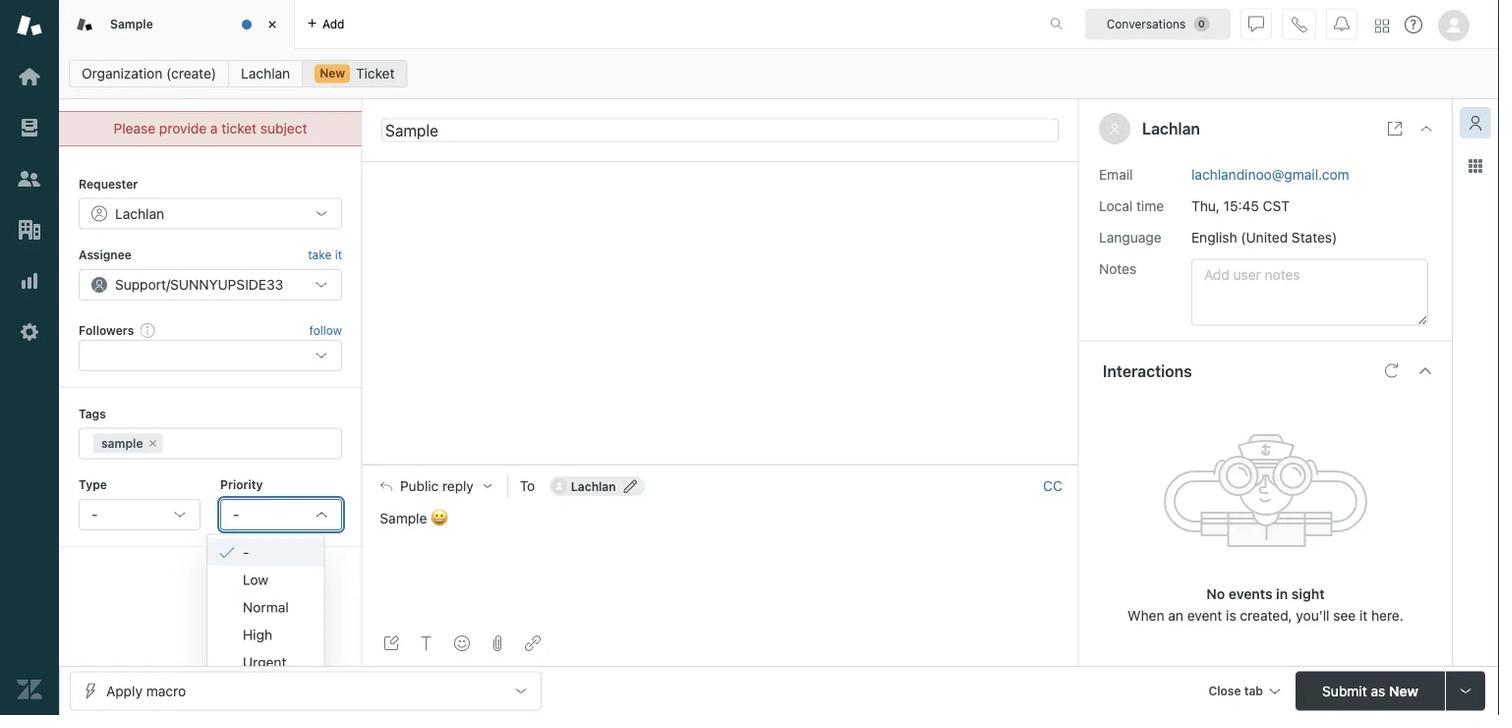 Task type: locate. For each thing, give the bounding box(es) containing it.
lachlan inside requester "element"
[[115, 205, 164, 222]]

macro
[[146, 683, 186, 700]]

reply
[[442, 478, 474, 494]]

sample
[[110, 17, 153, 31], [380, 511, 427, 527]]

sample left 😀️
[[380, 511, 427, 527]]

priority
[[220, 478, 263, 492]]

lachlan link
[[228, 60, 303, 88]]

close
[[1209, 685, 1241, 699]]

main element
[[0, 0, 59, 716]]

2 - button from the left
[[220, 499, 342, 531]]

1 vertical spatial close image
[[1419, 121, 1434, 137]]

- button
[[79, 499, 201, 531], [220, 499, 342, 531]]

- button up - option
[[220, 499, 342, 531]]

- button for priority
[[220, 499, 342, 531]]

1 horizontal spatial it
[[1360, 608, 1368, 624]]

0 horizontal spatial it
[[335, 248, 342, 262]]

organization (create) button
[[69, 60, 229, 88]]

- up low
[[243, 545, 249, 561]]

edit user image
[[624, 480, 638, 493]]

public reply
[[400, 478, 474, 494]]

view more details image
[[1387, 121, 1403, 137]]

a
[[210, 120, 218, 137]]

sample tab
[[59, 0, 295, 49]]

sight
[[1292, 586, 1325, 602]]

ticket
[[356, 65, 395, 82]]

is
[[1226, 608, 1237, 624]]

local
[[1099, 198, 1133, 214]]

(united
[[1241, 229, 1288, 245]]

add button
[[295, 0, 356, 48]]

1 horizontal spatial - button
[[220, 499, 342, 531]]

1 vertical spatial sample
[[380, 511, 427, 527]]

see
[[1334, 608, 1356, 624]]

to
[[520, 478, 535, 494]]

urgent option
[[207, 649, 324, 677]]

sample up organization
[[110, 17, 153, 31]]

close image
[[263, 15, 282, 34], [1419, 121, 1434, 137]]

remove image
[[147, 438, 159, 450]]

new right as
[[1389, 683, 1419, 700]]

- button down type
[[79, 499, 201, 531]]

reporting image
[[17, 268, 42, 294]]

lachlan up subject
[[241, 65, 290, 82]]

user image
[[1109, 123, 1121, 135], [1111, 124, 1119, 134]]

0 vertical spatial sample
[[110, 17, 153, 31]]

sunnyupside33
[[170, 277, 283, 293]]

please
[[114, 120, 155, 137]]

15:45
[[1224, 198, 1259, 214]]

cst
[[1263, 198, 1290, 214]]

sample inside tab
[[110, 17, 153, 31]]

insert emojis image
[[454, 636, 470, 652]]

it
[[335, 248, 342, 262], [1360, 608, 1368, 624]]

1 horizontal spatial -
[[233, 507, 239, 523]]

0 vertical spatial close image
[[263, 15, 282, 34]]

tags
[[79, 407, 106, 421]]

notes
[[1099, 261, 1137, 277]]

subject
[[260, 120, 307, 137]]

zendesk image
[[17, 677, 42, 703]]

created,
[[1240, 608, 1293, 624]]

sample inside public reply composer text box
[[380, 511, 427, 527]]

support
[[115, 277, 166, 293]]

close image up lachlan "link"
[[263, 15, 282, 34]]

1 - button from the left
[[79, 499, 201, 531]]

high option
[[207, 622, 324, 649]]

sample for sample
[[110, 17, 153, 31]]

0 horizontal spatial - button
[[79, 499, 201, 531]]

follow button
[[309, 321, 342, 339]]

1 vertical spatial it
[[1360, 608, 1368, 624]]

close image right "view more details" image
[[1419, 121, 1434, 137]]

format text image
[[419, 636, 435, 652]]

lachlan up time
[[1142, 119, 1200, 138]]

0 horizontal spatial new
[[320, 66, 345, 80]]

info on adding followers image
[[140, 322, 156, 338]]

new inside secondary element
[[320, 66, 345, 80]]

it right see
[[1360, 608, 1368, 624]]

customer context image
[[1468, 115, 1484, 131]]

- button for type
[[79, 499, 201, 531]]

new
[[320, 66, 345, 80], [1389, 683, 1419, 700]]

lachlan
[[241, 65, 290, 82], [1142, 119, 1200, 138], [115, 205, 164, 222], [571, 480, 616, 493]]

-
[[91, 507, 98, 523], [233, 507, 239, 523], [243, 545, 249, 561]]

normal
[[243, 600, 289, 616]]

0 vertical spatial new
[[320, 66, 345, 80]]

apps image
[[1468, 158, 1484, 174]]

no
[[1207, 586, 1225, 602]]

it inside button
[[335, 248, 342, 262]]

thu, 15:45 cst
[[1192, 198, 1290, 214]]

0 horizontal spatial sample
[[110, 17, 153, 31]]

provide
[[159, 120, 207, 137]]

when
[[1128, 608, 1165, 624]]

1 horizontal spatial new
[[1389, 683, 1419, 700]]

type
[[79, 478, 107, 492]]

1 horizontal spatial sample
[[380, 511, 427, 527]]

2 horizontal spatial -
[[243, 545, 249, 561]]

followers
[[79, 323, 134, 337]]

submit as new
[[1323, 683, 1419, 700]]

- down priority
[[233, 507, 239, 523]]

(create)
[[166, 65, 216, 82]]

lachlan down requester at the left top of page
[[115, 205, 164, 222]]

secondary element
[[59, 54, 1499, 93]]

it inside no events in sight when an event is created, you'll see it here.
[[1360, 608, 1368, 624]]

in
[[1276, 586, 1288, 602]]

public
[[400, 478, 439, 494]]

it right take
[[335, 248, 342, 262]]

thu,
[[1192, 198, 1220, 214]]

get started image
[[17, 64, 42, 89]]

conversations
[[1107, 17, 1186, 31]]

tabs tab list
[[59, 0, 1029, 49]]

sample for sample 😀️
[[380, 511, 427, 527]]

new left ticket
[[320, 66, 345, 80]]

admin image
[[17, 320, 42, 345]]

as
[[1371, 683, 1386, 700]]

- down type
[[91, 507, 98, 523]]

please provide a ticket subject
[[114, 120, 307, 137]]

0 horizontal spatial close image
[[263, 15, 282, 34]]

0 horizontal spatial -
[[91, 507, 98, 523]]

organization (create)
[[82, 65, 216, 82]]

0 vertical spatial it
[[335, 248, 342, 262]]

time
[[1137, 198, 1164, 214]]



Task type: vqa. For each thing, say whether or not it's contained in the screenshot.
second SIDE
no



Task type: describe. For each thing, give the bounding box(es) containing it.
language
[[1099, 229, 1162, 245]]

interactions
[[1103, 362, 1192, 381]]

1 horizontal spatial close image
[[1419, 121, 1434, 137]]

lachlan right lachlandinoo@gmail.com image
[[571, 480, 616, 493]]

requester element
[[79, 198, 342, 229]]

Subject field
[[381, 118, 1059, 142]]

tab
[[1244, 685, 1263, 699]]

email
[[1099, 166, 1133, 182]]

take
[[308, 248, 332, 262]]

minimize composer image
[[712, 457, 728, 473]]

urgent
[[243, 655, 286, 671]]

views image
[[17, 115, 42, 141]]

close image inside sample tab
[[263, 15, 282, 34]]

take it button
[[308, 245, 342, 265]]

organization
[[82, 65, 162, 82]]

normal option
[[207, 594, 324, 622]]

apply macro
[[106, 683, 186, 700]]

notifications image
[[1334, 16, 1350, 32]]

apply
[[106, 683, 142, 700]]

zendesk support image
[[17, 13, 42, 38]]

follow
[[309, 323, 342, 337]]

event
[[1187, 608, 1222, 624]]

states)
[[1292, 229, 1337, 245]]

public reply button
[[363, 466, 507, 507]]

😀️
[[431, 511, 445, 527]]

take it
[[308, 248, 342, 262]]

close tab button
[[1200, 672, 1288, 714]]

assignee element
[[79, 269, 342, 301]]

sample
[[101, 437, 143, 451]]

draft mode image
[[383, 636, 399, 652]]

english
[[1192, 229, 1237, 245]]

close tab
[[1209, 685, 1263, 699]]

Public reply composer text field
[[372, 507, 1070, 548]]

requester
[[79, 177, 138, 191]]

english (united states)
[[1192, 229, 1337, 245]]

cc button
[[1043, 478, 1063, 495]]

button displays agent's chat status as invisible. image
[[1249, 16, 1264, 32]]

lachlandinoo@gmail.com image
[[551, 479, 567, 494]]

- for type
[[91, 507, 98, 523]]

add
[[322, 17, 345, 31]]

lachlandinoo@gmail.com
[[1192, 166, 1350, 182]]

- for priority
[[233, 507, 239, 523]]

sample 😀️
[[380, 511, 445, 527]]

organizations image
[[17, 217, 42, 243]]

local time
[[1099, 198, 1164, 214]]

here.
[[1372, 608, 1404, 624]]

- inside option
[[243, 545, 249, 561]]

support / sunnyupside33
[[115, 277, 283, 293]]

get help image
[[1405, 16, 1423, 33]]

add link (cmd k) image
[[525, 636, 541, 652]]

low
[[243, 572, 268, 589]]

ticket
[[222, 120, 257, 137]]

lachlan inside "link"
[[241, 65, 290, 82]]

priority list box
[[206, 534, 325, 682]]

conversations button
[[1085, 8, 1231, 40]]

- option
[[207, 539, 324, 567]]

displays possible ticket submission types image
[[1458, 684, 1474, 700]]

customers image
[[17, 166, 42, 192]]

Add user notes text field
[[1192, 259, 1429, 326]]

no events in sight when an event is created, you'll see it here.
[[1128, 586, 1404, 624]]

submit
[[1323, 683, 1367, 700]]

1 vertical spatial new
[[1389, 683, 1419, 700]]

an
[[1168, 608, 1184, 624]]

assignee
[[79, 248, 132, 262]]

zendesk products image
[[1375, 19, 1389, 33]]

add attachment image
[[490, 636, 505, 652]]

high
[[243, 627, 272, 644]]

followers element
[[79, 340, 342, 372]]

cc
[[1043, 478, 1063, 494]]

events
[[1229, 586, 1273, 602]]

you'll
[[1296, 608, 1330, 624]]

/
[[166, 277, 170, 293]]

low option
[[207, 567, 324, 594]]



